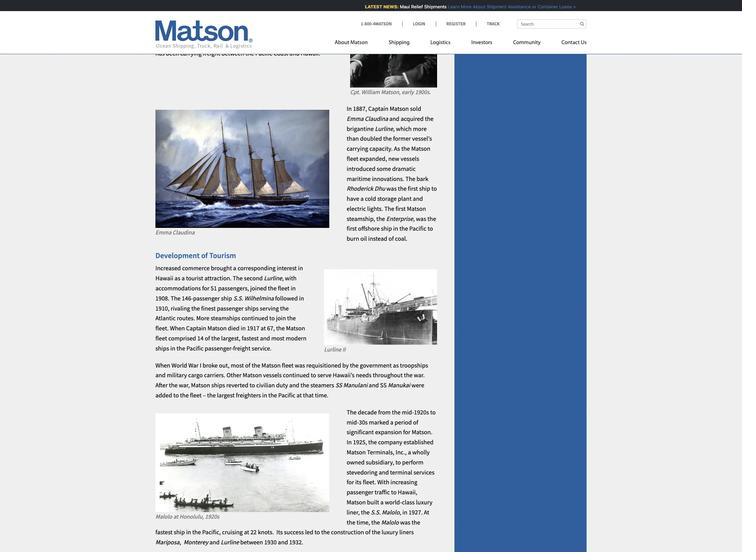 Task type: describe. For each thing, give the bounding box(es) containing it.
to inside , was the first offshore ship in the pacific to burn oil instead of coal.
[[428, 225, 433, 233]]

at left 'honolulu,'
[[173, 514, 178, 521]]

the inside and acquired the brigantine
[[425, 115, 434, 123]]

matson up the liner, at the left bottom
[[347, 499, 366, 507]]

contact us link
[[551, 37, 587, 51]]

from
[[378, 409, 391, 417]]

Search search field
[[517, 19, 587, 29]]

was inside 'was the first ship to have a cold storage plant and electric lights. the first matson steamship, the'
[[387, 185, 397, 193]]

the right 1925, at the bottom of page
[[368, 439, 377, 447]]

at inside were added to the fleet – the largest freighters in the pacific at that time.
[[297, 392, 302, 400]]

passengers,
[[218, 285, 249, 293]]

luxury inside 'the decade from the mid-1920s to mid-30s marked a period of significant expansion for matson. in 1925, the company established matson terminals, inc., a wholly owned subsidiary, to perform stevedoring and terminal services for its fleet. with increasing passenger traffic to hawaii, matson built a world-class luxury liner, the'
[[416, 499, 433, 507]]

the up passenger-
[[211, 335, 220, 343]]

more inside 'followed in 1910, rivaling the finest passenger ships serving the atlantic routes. more steamships continued to join the fleet. when captain matson died in 1917 at 67, the matson fleet comprised 14 of the largest, fastest and most modern ships in the pacific passenger-freight service.'
[[196, 315, 210, 323]]

, inside was the fastest ship in the pacific, cruising at 22 knots.  its success led to the construction of the luxury liners mariposa , monterey and lurline between 1930 and 1932.
[[180, 539, 181, 547]]

loans
[[556, 4, 568, 9]]

company
[[378, 439, 403, 447]]

the up coal.
[[400, 225, 408, 233]]

of inside 'the decade from the mid-1920s to mid-30s marked a period of significant expansion for matson. in 1925, the company established matson terminals, inc., a wholly owned subsidiary, to perform stevedoring and terminal services for its fleet. with increasing passenger traffic to hawaii, matson built a world-class luxury liner, the'
[[413, 419, 419, 427]]

fleet inside "when world war i broke out, most of the matson fleet was requisitioned by the government as troopships and military cargo carriers. other matson vessels continued to serve hawaii's needs throughout the war. after the war, matson ships reverted to civilian duty and the steamers"
[[282, 362, 294, 370]]

attraction.
[[205, 275, 232, 283]]

routes.
[[177, 315, 195, 323]]

enterprise
[[386, 215, 413, 223]]

1908.
[[156, 295, 170, 303]]

the up that
[[301, 382, 309, 390]]

the right by
[[350, 362, 359, 370]]

was inside "when world war i broke out, most of the matson fleet was requisitioned by the government as troopships and military cargo carriers. other matson vessels continued to serve hawaii's needs throughout the war. after the war, matson ships reverted to civilian duty and the steamers"
[[295, 362, 305, 370]]

perform
[[402, 459, 424, 467]]

news:
[[380, 4, 395, 9]]

a right "inc.,"
[[408, 449, 411, 457]]

largest
[[217, 392, 235, 400]]

0 vertical spatial more
[[457, 4, 468, 9]]

its
[[277, 529, 283, 537]]

matson,
[[381, 88, 401, 96]]

the right the as
[[402, 145, 410, 153]]

and acquired the brigantine
[[347, 115, 434, 133]]

1 vertical spatial emma
[[156, 229, 171, 237]]

the down civilian
[[269, 392, 277, 400]]

67,
[[267, 325, 275, 333]]

the up capacity.
[[383, 135, 392, 143]]

1927.
[[409, 509, 423, 517]]

wholly
[[413, 449, 430, 457]]

and inside and acquired the brigantine
[[390, 115, 400, 123]]

as inside "when world war i broke out, most of the matson fleet was requisitioned by the government as troopships and military cargo carriers. other matson vessels continued to serve hawaii's needs throughout the war. after the war, matson ships reverted to civilian duty and the steamers"
[[393, 362, 399, 370]]

led
[[305, 529, 313, 537]]

success
[[284, 529, 304, 537]]

the right time, at the left bottom of the page
[[372, 519, 380, 527]]

shipment
[[483, 4, 503, 9]]

in inside 'the decade from the mid-1920s to mid-30s marked a period of significant expansion for matson. in 1925, the company established matson terminals, inc., a wholly owned subsidiary, to perform stevedoring and terminal services for its fleet. with increasing passenger traffic to hawaii, matson built a world-class luxury liner, the'
[[347, 439, 352, 447]]

and inside 'was the first ship to have a cold storage plant and electric lights. the first matson steamship, the'
[[413, 195, 423, 203]]

wilhelmina
[[244, 295, 274, 303]]

time,
[[357, 519, 370, 527]]

malolo for malolo at honolulu, 1920s
[[156, 514, 172, 521]]

1 vertical spatial 1920s
[[205, 514, 219, 521]]

terminals,
[[367, 449, 395, 457]]

in right died
[[241, 325, 246, 333]]

1910,
[[156, 305, 170, 313]]

war
[[188, 362, 199, 370]]

that
[[303, 392, 314, 400]]

lurline down interest
[[264, 275, 282, 283]]

community
[[513, 40, 541, 46]]

a up 'accommodations'
[[182, 275, 185, 283]]

after
[[156, 382, 168, 390]]

was the first ship to have a cold storage plant and electric lights. the first matson steamship, the
[[347, 185, 437, 223]]

in inside was the fastest ship in the pacific, cruising at 22 knots.  its success led to the construction of the luxury liners mariposa , monterey and lurline between 1930 and 1932.
[[186, 529, 191, 537]]

added
[[156, 392, 172, 400]]

innovations.
[[372, 175, 404, 183]]

of up commerce at the top of page
[[201, 251, 208, 261]]

a up expansion
[[390, 419, 394, 427]]

some
[[377, 165, 391, 173]]

in 1887, captain matson sold emma claudina
[[347, 105, 421, 123]]

the up time, at the left bottom of the page
[[361, 509, 370, 517]]

passenger inside 'the decade from the mid-1920s to mid-30s marked a period of significant expansion for matson. in 1925, the company established matson terminals, inc., a wholly owned subsidiary, to perform stevedoring and terminal services for its fleet. with increasing passenger traffic to hawaii, matson built a world-class luxury liner, the'
[[347, 489, 374, 497]]

the down the liner, at the left bottom
[[347, 519, 356, 527]]

expanded,
[[360, 155, 387, 163]]

pacific,
[[202, 529, 221, 537]]

, for with
[[282, 275, 284, 283]]

the left finest
[[191, 305, 200, 313]]

s.s. malolo
[[371, 509, 400, 517]]

in inside , with accommodations for 51 passengers, joined the fleet in 1908. the 146-passenger ship
[[291, 285, 296, 293]]

the down the military
[[169, 382, 178, 390]]

and up after
[[156, 372, 166, 380]]

latest
[[361, 4, 379, 9]]

ships inside "when world war i broke out, most of the matson fleet was requisitioned by the government as troopships and military cargo carriers. other matson vessels continued to serve hawaii's needs throughout the war. after the war, matson ships reverted to civilian duty and the steamers"
[[212, 382, 225, 390]]

top menu navigation
[[335, 37, 587, 51]]

was inside was the fastest ship in the pacific, cruising at 22 knots.  its success led to the construction of the luxury liners mariposa , monterey and lurline between 1930 and 1932.
[[400, 519, 411, 527]]

>
[[570, 4, 573, 9]]

inc.,
[[396, 449, 407, 457]]

in inside , in 1927. at the time, the
[[403, 509, 408, 517]]

0 vertical spatial about
[[469, 4, 482, 9]]

the right enterprise
[[428, 215, 436, 223]]

matson inside in 1887, captain matson sold emma claudina
[[390, 105, 409, 113]]

freighters
[[236, 392, 261, 400]]

as
[[394, 145, 400, 153]]

and right duty
[[289, 382, 299, 390]]

military
[[167, 372, 187, 380]]

logistics
[[431, 40, 451, 46]]

honolulu,
[[180, 514, 204, 521]]

rhoderick
[[347, 185, 373, 193]]

built
[[367, 499, 379, 507]]

cargo
[[188, 372, 203, 380]]

1-800-4matson
[[361, 21, 392, 27]]

the right from
[[392, 409, 401, 417]]

matson down service.
[[262, 362, 281, 370]]

development
[[156, 251, 200, 261]]

the down followed
[[280, 305, 289, 313]]

to inside 'was the first ship to have a cold storage plant and electric lights. the first matson steamship, the'
[[432, 185, 437, 193]]

comprised
[[168, 335, 196, 343]]

the inside , which more than doubled the former vessel's carrying capacity. as the matson fleet expanded, new vessels introduced some dramatic maritime innovations. the bark rhoderick dhu
[[406, 175, 416, 183]]

when inside "when world war i broke out, most of the matson fleet was requisitioned by the government as troopships and military cargo carriers. other matson vessels continued to serve hawaii's needs throughout the war. after the war, matson ships reverted to civilian duty and the steamers"
[[156, 362, 170, 370]]

atlantic
[[156, 315, 176, 323]]

terminal
[[390, 469, 413, 477]]

war.
[[414, 372, 425, 380]]

blue matson logo with ocean, shipping, truck, rail and logistics written beneath it. image
[[156, 21, 253, 49]]

matson up the owned
[[347, 449, 366, 457]]

coal.
[[395, 235, 408, 243]]

its
[[355, 479, 362, 487]]

the inside , with accommodations for 51 passengers, joined the fleet in 1908. the 146-passenger ship
[[268, 285, 277, 293]]

by
[[343, 362, 349, 370]]

continued inside "when world war i broke out, most of the matson fleet was requisitioned by the government as troopships and military cargo carriers. other matson vessels continued to serve hawaii's needs throughout the war. after the war, matson ships reverted to civilian duty and the steamers"
[[283, 372, 310, 380]]

and down pacific,
[[210, 539, 220, 547]]

ship inside was the fastest ship in the pacific, cruising at 22 knots.  its success led to the construction of the luxury liners mariposa , monterey and lurline between 1930 and 1932.
[[174, 529, 185, 537]]

latest news: maui relief shipments learn more about shipment assistance or container loans >
[[361, 4, 573, 9]]

burn
[[347, 235, 359, 243]]

matson up civilian
[[243, 372, 262, 380]]

duty
[[276, 382, 288, 390]]

the down service.
[[252, 362, 260, 370]]

about matson
[[335, 40, 368, 46]]

lurline ii
[[324, 346, 346, 354]]

login
[[413, 21, 425, 27]]

1-800-4matson link
[[361, 21, 402, 27]]

and down needs
[[369, 382, 379, 390]]

finest
[[201, 305, 216, 313]]

a inside 'was the first ship to have a cold storage plant and electric lights. the first matson steamship, the'
[[361, 195, 364, 203]]

matson down steamships
[[208, 325, 227, 333]]

which
[[396, 125, 412, 133]]

fleet. inside 'the decade from the mid-1920s to mid-30s marked a period of significant expansion for matson. in 1925, the company established matson terminals, inc., a wholly owned subsidiary, to perform stevedoring and terminal services for its fleet. with increasing passenger traffic to hawaii, matson built a world-class luxury liner, the'
[[363, 479, 376, 487]]

the down war,
[[180, 392, 189, 400]]

in inside were added to the fleet – the largest freighters in the pacific at that time.
[[262, 392, 267, 400]]

marked
[[369, 419, 389, 427]]

in inside , was the first offshore ship in the pacific to burn oil instead of coal.
[[393, 225, 398, 233]]

the inside 'was the first ship to have a cold storage plant and electric lights. the first matson steamship, the'
[[385, 205, 394, 213]]

died
[[228, 325, 240, 333]]

lurline down in 1887, captain matson sold emma claudina
[[375, 125, 393, 133]]

lights.
[[367, 205, 383, 213]]

22
[[251, 529, 257, 537]]

sold
[[410, 105, 421, 113]]

0 horizontal spatial claudina
[[173, 229, 195, 237]]

fleet inside were added to the fleet – the largest freighters in the pacific at that time.
[[190, 392, 202, 400]]

logistics link
[[420, 37, 461, 51]]

relief
[[408, 4, 420, 9]]

search image
[[580, 22, 585, 26]]

ii
[[343, 346, 346, 354]]

ss manulani and ss manukai
[[336, 382, 410, 390]]

the up plant on the top
[[398, 185, 407, 193]]

tourist
[[186, 275, 203, 283]]

accommodations
[[156, 285, 201, 293]]

brigantine
[[347, 125, 374, 133]]

to inside was the fastest ship in the pacific, cruising at 22 knots.  its success led to the construction of the luxury liners mariposa , monterey and lurline between 1930 and 1932.
[[315, 529, 320, 537]]

fleet inside 'followed in 1910, rivaling the finest passenger ships serving the atlantic routes. more steamships continued to join the fleet. when captain matson died in 1917 at 67, the matson fleet comprised 14 of the largest, fastest and most modern ships in the pacific passenger-freight service.'
[[156, 335, 167, 343]]

, for which
[[393, 125, 395, 133]]



Task type: locate. For each thing, give the bounding box(es) containing it.
subsidiary,
[[366, 459, 394, 467]]

most down 67,
[[271, 335, 285, 343]]

join
[[276, 315, 286, 323]]

0 vertical spatial when
[[170, 325, 185, 333]]

fastest inside 'followed in 1910, rivaling the finest passenger ships serving the atlantic routes. more steamships continued to join the fleet. when captain matson died in 1917 at 67, the matson fleet comprised 14 of the largest, fastest and most modern ships in the pacific passenger-freight service.'
[[242, 335, 259, 343]]

more
[[413, 125, 427, 133]]

passenger-
[[205, 345, 233, 353]]

emma claudina
[[156, 229, 195, 237]]

ship up instead
[[381, 225, 392, 233]]

matson up –
[[191, 382, 210, 390]]

0 vertical spatial as
[[175, 275, 180, 283]]

1 horizontal spatial emma
[[347, 115, 364, 123]]

, for in
[[400, 509, 401, 517]]

liners
[[400, 529, 414, 537]]

0 vertical spatial most
[[271, 335, 285, 343]]

0 horizontal spatial vessels
[[263, 372, 282, 380]]

0 horizontal spatial pacific
[[187, 345, 204, 353]]

fleet
[[347, 155, 359, 163], [278, 285, 290, 293], [156, 335, 167, 343], [282, 362, 294, 370], [190, 392, 202, 400]]

1 horizontal spatial captain
[[368, 105, 389, 113]]

ship inside 'was the first ship to have a cold storage plant and electric lights. the first matson steamship, the'
[[419, 185, 430, 193]]

0 vertical spatial for
[[202, 285, 210, 293]]

0 horizontal spatial continued
[[242, 315, 268, 323]]

matson inside about matson link
[[351, 40, 368, 46]]

fastest up the mariposa
[[156, 529, 173, 537]]

tourism
[[209, 251, 236, 261]]

, for was
[[413, 215, 415, 223]]

1 horizontal spatial vessels
[[401, 155, 419, 163]]

0 vertical spatial mid-
[[402, 409, 414, 417]]

2 horizontal spatial ships
[[245, 305, 259, 313]]

the right led
[[321, 529, 330, 537]]

and up with
[[379, 469, 389, 477]]

1 vertical spatial continued
[[283, 372, 310, 380]]

0 horizontal spatial 1920s
[[205, 514, 219, 521]]

0 horizontal spatial ss
[[336, 382, 342, 390]]

community link
[[503, 37, 551, 51]]

s.s. for s.s. wilhelmina
[[233, 295, 243, 303]]

0 horizontal spatial captain
[[186, 325, 206, 333]]

second
[[244, 275, 263, 283]]

other
[[227, 372, 242, 380]]

a left 'cold'
[[361, 195, 364, 203]]

pacific inside were added to the fleet – the largest freighters in the pacific at that time.
[[278, 392, 295, 400]]

in down class
[[403, 509, 408, 517]]

2 vertical spatial ships
[[212, 382, 225, 390]]

at inside was the fastest ship in the pacific, cruising at 22 knots.  its success led to the construction of the luxury liners mariposa , monterey and lurline between 1930 and 1932.
[[244, 529, 249, 537]]

1 horizontal spatial continued
[[283, 372, 310, 380]]

when world war i broke out, most of the matson fleet was requisitioned by the government as troopships and military cargo carriers. other matson vessels continued to serve hawaii's needs throughout the war. after the war, matson ships reverted to civilian duty and the steamers
[[156, 362, 428, 390]]

to inside were added to the fleet – the largest freighters in the pacific at that time.
[[173, 392, 179, 400]]

1 horizontal spatial 1920s
[[414, 409, 429, 417]]

matson up acquired
[[390, 105, 409, 113]]

increasing
[[391, 479, 418, 487]]

fastest down 1917
[[242, 335, 259, 343]]

the right –
[[207, 392, 216, 400]]

1 horizontal spatial pacific
[[278, 392, 295, 400]]

1 vertical spatial fleet.
[[363, 479, 376, 487]]

in left 1887, in the left of the page
[[347, 105, 352, 113]]

1 vertical spatial passenger
[[217, 305, 244, 313]]

emma down 1887, in the left of the page
[[347, 115, 364, 123]]

in right interest
[[298, 265, 303, 273]]

ship inside , with accommodations for 51 passengers, joined the fleet in 1908. the 146-passenger ship
[[221, 295, 232, 303]]

more down finest
[[196, 315, 210, 323]]

1 vertical spatial as
[[393, 362, 399, 370]]

the down 1927.
[[412, 519, 420, 527]]

vessels inside "when world war i broke out, most of the matson fleet was requisitioned by the government as troopships and military cargo carriers. other matson vessels continued to serve hawaii's needs throughout the war. after the war, matson ships reverted to civilian duty and the steamers"
[[263, 372, 282, 380]]

the up monterey
[[192, 529, 201, 537]]

decade
[[358, 409, 377, 417]]

1 vertical spatial when
[[156, 362, 170, 370]]

first up plant on the top
[[408, 185, 418, 193]]

1920s inside 'the decade from the mid-1920s to mid-30s marked a period of significant expansion for matson. in 1925, the company established matson terminals, inc., a wholly owned subsidiary, to perform stevedoring and terminal services for its fleet. with increasing passenger traffic to hawaii, matson built a world-class luxury liner, the'
[[414, 409, 429, 417]]

, in 1927. at the time, the
[[347, 509, 430, 527]]

increased commerce brought a corresponding interest in hawaii as a tourist attraction. the second
[[156, 265, 303, 283]]

the inside 'the decade from the mid-1920s to mid-30s marked a period of significant expansion for matson. in 1925, the company established matson terminals, inc., a wholly owned subsidiary, to perform stevedoring and terminal services for its fleet. with increasing passenger traffic to hawaii, matson built a world-class luxury liner, the'
[[347, 409, 357, 417]]

storage
[[378, 195, 397, 203]]

out,
[[219, 362, 230, 370]]

in right followed
[[299, 295, 304, 303]]

s.s.
[[233, 295, 243, 303], [371, 509, 381, 517]]

0 vertical spatial in
[[347, 105, 352, 113]]

or
[[529, 4, 533, 9]]

0 vertical spatial captain
[[368, 105, 389, 113]]

2 horizontal spatial first
[[408, 185, 418, 193]]

monterey
[[184, 539, 208, 547]]

reverted
[[226, 382, 248, 390]]

, inside , in 1927. at the time, the
[[400, 509, 401, 517]]

were
[[412, 382, 425, 390]]

0 horizontal spatial emma
[[156, 229, 171, 237]]

0 horizontal spatial s.s.
[[233, 295, 243, 303]]

emma up development
[[156, 229, 171, 237]]

when left "world"
[[156, 362, 170, 370]]

1 horizontal spatial luxury
[[416, 499, 433, 507]]

was right enterprise
[[416, 215, 426, 223]]

increased
[[156, 265, 181, 273]]

0 vertical spatial fastest
[[242, 335, 259, 343]]

claudina inside in 1887, captain matson sold emma claudina
[[365, 115, 388, 123]]

as inside increased commerce brought a corresponding interest in hawaii as a tourist attraction. the second
[[175, 275, 180, 283]]

the down lights.
[[377, 215, 385, 223]]

of down freight
[[245, 362, 251, 370]]

1 vertical spatial mid-
[[347, 419, 359, 427]]

plant
[[398, 195, 412, 203]]

carriers.
[[204, 372, 225, 380]]

investors
[[472, 40, 493, 46]]

in inside in 1887, captain matson sold emma claudina
[[347, 105, 352, 113]]

interest
[[277, 265, 297, 273]]

1 horizontal spatial for
[[347, 479, 354, 487]]

and up service.
[[260, 335, 270, 343]]

lurline
[[375, 125, 393, 133], [264, 275, 282, 283], [324, 346, 341, 354], [221, 539, 239, 547]]

first inside , was the first offshore ship in the pacific to burn oil instead of coal.
[[347, 225, 357, 233]]

vessels inside , which more than doubled the former vessel's carrying capacity. as the matson fleet expanded, new vessels introduced some dramatic maritime innovations. the bark rhoderick dhu
[[401, 155, 419, 163]]

the
[[406, 175, 416, 183], [385, 205, 394, 213], [233, 275, 243, 283], [171, 295, 181, 303], [347, 409, 357, 417]]

the up "more" on the top of page
[[425, 115, 434, 123]]

, was the first offshore ship in the pacific to burn oil instead of coal.
[[347, 215, 436, 243]]

0 vertical spatial luxury
[[416, 499, 433, 507]]

1 horizontal spatial first
[[396, 205, 406, 213]]

1 vertical spatial luxury
[[382, 529, 398, 537]]

needs
[[356, 372, 372, 380]]

a right brought
[[233, 265, 236, 273]]

0 horizontal spatial as
[[175, 275, 180, 283]]

was down innovations.
[[387, 185, 397, 193]]

0 vertical spatial claudina
[[365, 115, 388, 123]]

fastest inside was the fastest ship in the pacific, cruising at 22 knots.  its success led to the construction of the luxury liners mariposa , monterey and lurline between 1930 and 1932.
[[156, 529, 173, 537]]

malolo down the s.s. malolo
[[381, 519, 399, 527]]

ship down bark
[[419, 185, 430, 193]]

matson down plant on the top
[[407, 205, 426, 213]]

the down 'comprised'
[[177, 345, 185, 353]]

of up matson.
[[413, 419, 419, 427]]

captain inside 'followed in 1910, rivaling the finest passenger ships serving the atlantic routes. more steamships continued to join the fleet. when captain matson died in 1917 at 67, the matson fleet comprised 14 of the largest, fastest and most modern ships in the pacific passenger-freight service.'
[[186, 325, 206, 333]]

2 vertical spatial first
[[347, 225, 357, 233]]

and right plant on the top
[[413, 195, 423, 203]]

1 horizontal spatial most
[[271, 335, 285, 343]]

former
[[393, 135, 411, 143]]

ship
[[419, 185, 430, 193], [381, 225, 392, 233], [221, 295, 232, 303], [174, 529, 185, 537]]

2 horizontal spatial pacific
[[410, 225, 427, 233]]

0 horizontal spatial mid-
[[347, 419, 359, 427]]

1 vertical spatial more
[[196, 315, 210, 323]]

continued up were added to the fleet – the largest freighters in the pacific at that time.
[[283, 372, 310, 380]]

1920s up pacific,
[[205, 514, 219, 521]]

was left requisitioned
[[295, 362, 305, 370]]

1 vertical spatial claudina
[[173, 229, 195, 237]]

as up throughout
[[393, 362, 399, 370]]

and inside 'followed in 1910, rivaling the finest passenger ships serving the atlantic routes. more steamships continued to join the fleet. when captain matson died in 1917 at 67, the matson fleet comprised 14 of the largest, fastest and most modern ships in the pacific passenger-freight service.'
[[260, 335, 270, 343]]

register
[[447, 21, 466, 27]]

1 in from the top
[[347, 105, 352, 113]]

ship inside , was the first offshore ship in the pacific to burn oil instead of coal.
[[381, 225, 392, 233]]

of down time, at the left bottom of the page
[[366, 529, 371, 537]]

matson.
[[412, 429, 433, 437]]

1 vertical spatial fastest
[[156, 529, 173, 537]]

2 in from the top
[[347, 439, 352, 447]]

government
[[360, 362, 392, 370]]

the right 67,
[[276, 325, 285, 333]]

time.
[[315, 392, 329, 400]]

1 vertical spatial ships
[[156, 345, 169, 353]]

1 vertical spatial s.s.
[[371, 509, 381, 517]]

luxury down , in 1927. at the time, the
[[382, 529, 398, 537]]

0 horizontal spatial for
[[202, 285, 210, 293]]

the right join
[[287, 315, 296, 323]]

lurline inside was the fastest ship in the pacific, cruising at 22 knots.  its success led to the construction of the luxury liners mariposa , monterey and lurline between 1930 and 1932.
[[221, 539, 239, 547]]

captain inside in 1887, captain matson sold emma claudina
[[368, 105, 389, 113]]

liner,
[[347, 509, 360, 517]]

emma inside in 1887, captain matson sold emma claudina
[[347, 115, 364, 123]]

0 horizontal spatial most
[[231, 362, 244, 370]]

1917
[[247, 325, 260, 333]]

stevedoring
[[347, 469, 378, 477]]

luxury up at
[[416, 499, 433, 507]]

0 vertical spatial emma
[[347, 115, 364, 123]]

1 horizontal spatial fleet.
[[363, 479, 376, 487]]

1 horizontal spatial fastest
[[242, 335, 259, 343]]

1 horizontal spatial ss
[[380, 382, 387, 390]]

shipping
[[389, 40, 410, 46]]

pacific inside , was the first offshore ship in the pacific to burn oil instead of coal.
[[410, 225, 427, 233]]

1 vertical spatial captain
[[186, 325, 206, 333]]

significant
[[347, 429, 374, 437]]

None search field
[[517, 19, 587, 29]]

between
[[240, 539, 263, 547]]

s.s. down built on the bottom of the page
[[371, 509, 381, 517]]

2 vertical spatial pacific
[[278, 392, 295, 400]]

for down the period
[[403, 429, 411, 437]]

0 horizontal spatial more
[[196, 315, 210, 323]]

1 horizontal spatial ships
[[212, 382, 225, 390]]

0 vertical spatial continued
[[242, 315, 268, 323]]

, inside , with accommodations for 51 passengers, joined the fleet in 1908. the 146-passenger ship
[[282, 275, 284, 283]]

corresponding
[[238, 265, 276, 273]]

fleet inside , which more than doubled the former vessel's carrying capacity. as the matson fleet expanded, new vessels introduced some dramatic maritime innovations. the bark rhoderick dhu
[[347, 155, 359, 163]]

1 vertical spatial about
[[335, 40, 349, 46]]

at left 22
[[244, 529, 249, 537]]

lurline left ii
[[324, 346, 341, 354]]

register link
[[436, 21, 476, 27]]

14
[[197, 335, 204, 343]]

assistance
[[505, 4, 527, 9]]

first up 'burn'
[[347, 225, 357, 233]]

class
[[402, 499, 415, 507]]

hawaii's
[[333, 372, 355, 380]]

1 horizontal spatial s.s.
[[371, 509, 381, 517]]

throughout
[[373, 372, 403, 380]]

instead
[[368, 235, 388, 243]]

2 horizontal spatial for
[[403, 429, 411, 437]]

in down enterprise
[[393, 225, 398, 233]]

matson inside 'was the first ship to have a cold storage plant and electric lights. the first matson steamship, the'
[[407, 205, 426, 213]]

0 vertical spatial vessels
[[401, 155, 419, 163]]

0 vertical spatial fleet.
[[156, 325, 169, 333]]

0 horizontal spatial first
[[347, 225, 357, 233]]

was inside , was the first offshore ship in the pacific to burn oil instead of coal.
[[416, 215, 426, 223]]

the inside increased commerce brought a corresponding interest in hawaii as a tourist attraction. the second
[[233, 275, 243, 283]]

and down its
[[278, 539, 288, 547]]

1 vertical spatial in
[[347, 439, 352, 447]]

brought
[[211, 265, 232, 273]]

1 horizontal spatial as
[[393, 362, 399, 370]]

learn
[[444, 4, 456, 9]]

captain down the william
[[368, 105, 389, 113]]

the left war.
[[404, 372, 413, 380]]

vessels up civilian
[[263, 372, 282, 380]]

the down , in 1927. at the time, the
[[372, 529, 381, 537]]

followed
[[275, 295, 298, 303]]

1 horizontal spatial claudina
[[365, 115, 388, 123]]

0 horizontal spatial about
[[335, 40, 349, 46]]

about inside top menu navigation
[[335, 40, 349, 46]]

1 vertical spatial vessels
[[263, 372, 282, 380]]

investors link
[[461, 37, 503, 51]]

was the fastest ship in the pacific, cruising at 22 knots.  its success led to the construction of the luxury liners mariposa , monterey and lurline between 1930 and 1932.
[[156, 519, 420, 547]]

0 horizontal spatial fleet.
[[156, 325, 169, 333]]

fleet. right its at the bottom of the page
[[363, 479, 376, 487]]

0 horizontal spatial ships
[[156, 345, 169, 353]]

malolo for malolo
[[381, 519, 399, 527]]

1 horizontal spatial mid-
[[402, 409, 414, 417]]

pacific inside 'followed in 1910, rivaling the finest passenger ships serving the atlantic routes. more steamships continued to join the fleet. when captain matson died in 1917 at 67, the matson fleet comprised 14 of the largest, fastest and most modern ships in the pacific passenger-freight service.'
[[187, 345, 204, 353]]

, inside , was the first offshore ship in the pacific to burn oil instead of coal.
[[413, 215, 415, 223]]

when inside 'followed in 1910, rivaling the finest passenger ships serving the atlantic routes. more steamships continued to join the fleet. when captain matson died in 1917 at 67, the matson fleet comprised 14 of the largest, fastest and most modern ships in the pacific passenger-freight service.'
[[170, 325, 185, 333]]

most up other
[[231, 362, 244, 370]]

a right built on the bottom of the page
[[381, 499, 384, 507]]

steamers
[[311, 382, 334, 390]]

of inside was the fastest ship in the pacific, cruising at 22 knots.  its success led to the construction of the luxury liners mariposa , monterey and lurline between 1930 and 1932.
[[366, 529, 371, 537]]

1 vertical spatial most
[[231, 362, 244, 370]]

s.s. for s.s. malolo
[[371, 509, 381, 517]]

matson
[[351, 40, 368, 46], [390, 105, 409, 113], [411, 145, 431, 153], [407, 205, 426, 213], [208, 325, 227, 333], [286, 325, 305, 333], [262, 362, 281, 370], [243, 372, 262, 380], [191, 382, 210, 390], [347, 449, 366, 457], [347, 499, 366, 507]]

of inside 'followed in 1910, rivaling the finest passenger ships serving the atlantic routes. more steamships continued to join the fleet. when captain matson died in 1917 at 67, the matson fleet comprised 14 of the largest, fastest and most modern ships in the pacific passenger-freight service.'
[[205, 335, 210, 343]]

malolo down world-
[[382, 509, 400, 517]]

ships down 'comprised'
[[156, 345, 169, 353]]

track link
[[476, 21, 500, 27]]

, which more than doubled the former vessel's carrying capacity. as the matson fleet expanded, new vessels introduced some dramatic maritime innovations. the bark rhoderick dhu
[[347, 125, 432, 193]]

most inside 'followed in 1910, rivaling the finest passenger ships serving the atlantic routes. more steamships continued to join the fleet. when captain matson died in 1917 at 67, the matson fleet comprised 14 of the largest, fastest and most modern ships in the pacific passenger-freight service.'
[[271, 335, 285, 343]]

to inside 'followed in 1910, rivaling the finest passenger ships serving the atlantic routes. more steamships continued to join the fleet. when captain matson died in 1917 at 67, the matson fleet comprised 14 of the largest, fastest and most modern ships in the pacific passenger-freight service.'
[[269, 315, 275, 323]]

of inside "when world war i broke out, most of the matson fleet was requisitioned by the government as troopships and military cargo carriers. other matson vessels continued to serve hawaii's needs throughout the war. after the war, matson ships reverted to civilian duty and the steamers"
[[245, 362, 251, 370]]

ss down throughout
[[380, 382, 387, 390]]

with
[[377, 479, 389, 487]]

2 ss from the left
[[380, 382, 387, 390]]

1 vertical spatial for
[[403, 429, 411, 437]]

0 vertical spatial passenger
[[193, 295, 220, 303]]

1 vertical spatial pacific
[[187, 345, 204, 353]]

luxury inside was the fastest ship in the pacific, cruising at 22 knots.  its success led to the construction of the luxury liners mariposa , monterey and lurline between 1930 and 1932.
[[382, 529, 398, 537]]

continued inside 'followed in 1910, rivaling the finest passenger ships serving the atlantic routes. more steamships continued to join the fleet. when captain matson died in 1917 at 67, the matson fleet comprised 14 of the largest, fastest and most modern ships in the pacific passenger-freight service.'
[[242, 315, 268, 323]]

0 horizontal spatial luxury
[[382, 529, 398, 537]]

ships down carriers.
[[212, 382, 225, 390]]

ss down hawaii's
[[336, 382, 342, 390]]

dhu
[[375, 185, 385, 193]]

at left 67,
[[261, 325, 266, 333]]

in up monterey
[[186, 529, 191, 537]]

the decade from the mid-1920s to mid-30s marked a period of significant expansion for matson. in 1925, the company established matson terminals, inc., a wholly owned subsidiary, to perform stevedoring and terminal services for its fleet. with increasing passenger traffic to hawaii, matson built a world-class luxury liner, the
[[347, 409, 436, 517]]

1925,
[[353, 439, 367, 447]]

1 vertical spatial first
[[396, 205, 406, 213]]

matson down the vessel's
[[411, 145, 431, 153]]

for
[[202, 285, 210, 293], [403, 429, 411, 437], [347, 479, 354, 487]]

at left that
[[297, 392, 302, 400]]

ships down 's.s. wilhelmina'
[[245, 305, 259, 313]]

passenger
[[193, 295, 220, 303], [217, 305, 244, 313], [347, 489, 374, 497]]

1 ss from the left
[[336, 382, 342, 390]]

fleet inside , with accommodations for 51 passengers, joined the fleet in 1908. the 146-passenger ship
[[278, 285, 290, 293]]

0 vertical spatial ships
[[245, 305, 259, 313]]

matson inside , which more than doubled the former vessel's carrying capacity. as the matson fleet expanded, new vessels introduced some dramatic maritime innovations. the bark rhoderick dhu
[[411, 145, 431, 153]]

the right joined
[[268, 285, 277, 293]]

1 horizontal spatial about
[[469, 4, 482, 9]]

s.s. down passengers,
[[233, 295, 243, 303]]

most inside "when world war i broke out, most of the matson fleet was requisitioned by the government as troopships and military cargo carriers. other matson vessels continued to serve hawaii's needs throughout the war. after the war, matson ships reverted to civilian duty and the steamers"
[[231, 362, 244, 370]]

in inside increased commerce brought a corresponding interest in hawaii as a tourist attraction. the second
[[298, 265, 303, 273]]

0 vertical spatial s.s.
[[233, 295, 243, 303]]

0 vertical spatial pacific
[[410, 225, 427, 233]]

vessels up dramatic
[[401, 155, 419, 163]]

the left the decade on the bottom
[[347, 409, 357, 417]]

matson up modern at left bottom
[[286, 325, 305, 333]]

as
[[175, 275, 180, 283], [393, 362, 399, 370]]

cold
[[365, 195, 376, 203]]

, inside , which more than doubled the former vessel's carrying capacity. as the matson fleet expanded, new vessels introduced some dramatic maritime innovations. the bark rhoderick dhu
[[393, 125, 395, 133]]

malolo at honolulu, 1920s
[[156, 514, 219, 521]]

and inside 'the decade from the mid-1920s to mid-30s marked a period of significant expansion for matson. in 1925, the company established matson terminals, inc., a wholly owned subsidiary, to perform stevedoring and terminal services for its fleet. with increasing passenger traffic to hawaii, matson built a world-class luxury liner, the'
[[379, 469, 389, 477]]

civilian
[[256, 382, 275, 390]]

2 vertical spatial passenger
[[347, 489, 374, 497]]

the down 'accommodations'
[[171, 295, 181, 303]]

more
[[457, 4, 468, 9], [196, 315, 210, 323]]

passenger inside , with accommodations for 51 passengers, joined the fleet in 1908. the 146-passenger ship
[[193, 295, 220, 303]]

passenger inside 'followed in 1910, rivaling the finest passenger ships serving the atlantic routes. more steamships continued to join the fleet. when captain matson died in 1917 at 67, the matson fleet comprised 14 of the largest, fastest and most modern ships in the pacific passenger-freight service.'
[[217, 305, 244, 313]]

0 vertical spatial first
[[408, 185, 418, 193]]

for inside , with accommodations for 51 passengers, joined the fleet in 1908. the 146-passenger ship
[[202, 285, 210, 293]]

traffic
[[375, 489, 390, 497]]

2 vertical spatial for
[[347, 479, 354, 487]]

of
[[389, 235, 394, 243], [201, 251, 208, 261], [205, 335, 210, 343], [245, 362, 251, 370], [413, 419, 419, 427], [366, 529, 371, 537]]

1 horizontal spatial more
[[457, 4, 468, 9]]

ship up the mariposa
[[174, 529, 185, 537]]

claudina up development
[[173, 229, 195, 237]]

0 vertical spatial 1920s
[[414, 409, 429, 417]]

passenger up steamships
[[217, 305, 244, 313]]

of inside , was the first offshore ship in the pacific to burn oil instead of coal.
[[389, 235, 394, 243]]

0 horizontal spatial fastest
[[156, 529, 173, 537]]

world
[[172, 362, 187, 370]]

when up 'comprised'
[[170, 325, 185, 333]]

the down storage
[[385, 205, 394, 213]]

in down 'comprised'
[[170, 345, 175, 353]]

the down dramatic
[[406, 175, 416, 183]]

51
[[211, 285, 217, 293]]

fleet. inside 'followed in 1910, rivaling the finest passenger ships serving the atlantic routes. more steamships continued to join the fleet. when captain matson died in 1917 at 67, the matson fleet comprised 14 of the largest, fastest and most modern ships in the pacific passenger-freight service.'
[[156, 325, 169, 333]]

the inside , with accommodations for 51 passengers, joined the fleet in 1908. the 146-passenger ship
[[171, 295, 181, 303]]

as up 'accommodations'
[[175, 275, 180, 283]]

at inside 'followed in 1910, rivaling the finest passenger ships serving the atlantic routes. more steamships continued to join the fleet. when captain matson died in 1917 at 67, the matson fleet comprised 14 of the largest, fastest and most modern ships in the pacific passenger-freight service.'
[[261, 325, 266, 333]]

ss
[[336, 382, 342, 390], [380, 382, 387, 390]]



Task type: vqa. For each thing, say whether or not it's contained in the screenshot.
this to the right
no



